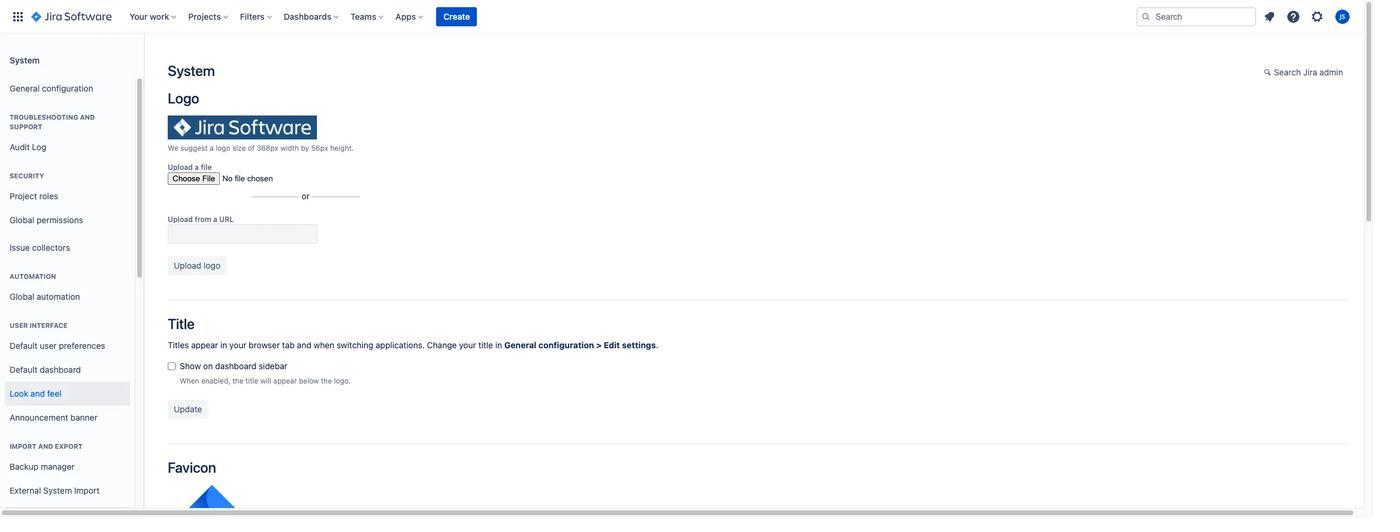 Task type: vqa. For each thing, say whether or not it's contained in the screenshot.
"Default dashboard" link
yes



Task type: locate. For each thing, give the bounding box(es) containing it.
size
[[233, 144, 246, 153]]

the right enabled,
[[233, 377, 244, 386]]

import
[[10, 443, 36, 451], [74, 486, 100, 496]]

projects button
[[185, 7, 233, 26]]

and right tab
[[297, 340, 312, 351]]

1 horizontal spatial appear
[[273, 377, 297, 386]]

create
[[444, 11, 470, 21]]

system down the manager
[[43, 486, 72, 496]]

in up enabled,
[[220, 340, 227, 351]]

0 vertical spatial upload
[[168, 163, 193, 172]]

banner containing your work
[[0, 0, 1365, 34]]

1 horizontal spatial configuration
[[539, 340, 594, 351]]

we suggest a logo size of 368px width by 56px height.
[[168, 144, 354, 153]]

a left the logo
[[210, 144, 214, 153]]

browser
[[249, 340, 280, 351]]

0 horizontal spatial dashboard
[[40, 365, 81, 375]]

1 in from the left
[[220, 340, 227, 351]]

global permissions
[[10, 215, 83, 225]]

look and feel
[[10, 389, 61, 399]]

apps
[[396, 11, 416, 21]]

in right change
[[496, 340, 502, 351]]

0 horizontal spatial your
[[230, 340, 247, 351]]

1 horizontal spatial import
[[74, 486, 100, 496]]

settings
[[622, 340, 656, 351]]

settings image
[[1311, 9, 1325, 24]]

the left logo.
[[321, 377, 332, 386]]

security group
[[5, 159, 130, 236]]

1 vertical spatial appear
[[273, 377, 297, 386]]

title right change
[[479, 340, 493, 351]]

1 upload from the top
[[168, 163, 193, 172]]

automation
[[10, 273, 56, 281]]

issue collectors
[[10, 243, 70, 253]]

automation group
[[5, 260, 130, 313]]

global inside security group
[[10, 215, 34, 225]]

edit
[[604, 340, 620, 351]]

appear up on
[[191, 340, 218, 351]]

your
[[230, 340, 247, 351], [459, 340, 476, 351]]

appear inside show on dashboard sidebar when enabled, the title will appear below the logo.
[[273, 377, 297, 386]]

0 horizontal spatial general
[[10, 83, 40, 93]]

log
[[32, 142, 46, 152]]

configuration up the troubleshooting and support
[[42, 83, 93, 93]]

0 vertical spatial general
[[10, 83, 40, 93]]

issue collectors link
[[5, 236, 130, 260]]

0 horizontal spatial title
[[246, 377, 258, 386]]

your right change
[[459, 340, 476, 351]]

and for import and export
[[38, 443, 53, 451]]

1 vertical spatial upload
[[168, 215, 193, 224]]

height.
[[330, 144, 354, 153]]

appswitcher icon image
[[11, 9, 25, 24]]

1 vertical spatial general
[[505, 340, 537, 351]]

0 vertical spatial global
[[10, 215, 34, 225]]

1 default from the top
[[10, 341, 37, 351]]

a left file
[[195, 163, 199, 172]]

look
[[10, 389, 28, 399]]

upload
[[168, 163, 193, 172], [168, 215, 193, 224]]

0 horizontal spatial system
[[10, 55, 40, 65]]

jira software image
[[31, 9, 112, 24], [31, 9, 112, 24]]

global for global automation
[[10, 292, 34, 302]]

2 in from the left
[[496, 340, 502, 351]]

announcement banner
[[10, 413, 98, 423]]

tab
[[282, 340, 295, 351]]

your work
[[130, 11, 169, 21]]

enabled,
[[201, 377, 231, 386]]

default user preferences
[[10, 341, 105, 351]]

1 vertical spatial a
[[195, 163, 199, 172]]

security
[[10, 172, 44, 180]]

projects
[[188, 11, 221, 21]]

2 your from the left
[[459, 340, 476, 351]]

favicon
[[168, 460, 216, 477]]

import up backup on the bottom left
[[10, 443, 36, 451]]

upload down we
[[168, 163, 193, 172]]

teams button
[[347, 7, 389, 26]]

small image
[[1265, 68, 1274, 77]]

logo
[[168, 90, 199, 107]]

dashboard down default user preferences
[[40, 365, 81, 375]]

a left url
[[213, 215, 218, 224]]

global permissions link
[[5, 209, 130, 233]]

and up backup manager
[[38, 443, 53, 451]]

1 horizontal spatial system
[[43, 486, 72, 496]]

0 horizontal spatial the
[[233, 377, 244, 386]]

below
[[299, 377, 319, 386]]

default
[[10, 341, 37, 351], [10, 365, 37, 375]]

global
[[10, 215, 34, 225], [10, 292, 34, 302]]

and for troubleshooting and support
[[80, 113, 95, 121]]

project roles
[[10, 191, 58, 201]]

issue
[[10, 243, 30, 253]]

dashboard
[[215, 361, 257, 372], [40, 365, 81, 375]]

global down project
[[10, 215, 34, 225]]

global inside automation group
[[10, 292, 34, 302]]

project roles link
[[5, 185, 130, 209]]

1 horizontal spatial your
[[459, 340, 476, 351]]

1 horizontal spatial general
[[505, 340, 537, 351]]

default for default dashboard
[[10, 365, 37, 375]]

system inside import and export group
[[43, 486, 72, 496]]

default up "look"
[[10, 365, 37, 375]]

import down the backup manager link
[[74, 486, 100, 496]]

0 vertical spatial default
[[10, 341, 37, 351]]

logo.
[[334, 377, 351, 386]]

dashboards button
[[280, 7, 344, 26]]

will
[[260, 377, 271, 386]]

and down general configuration link
[[80, 113, 95, 121]]

automation
[[37, 292, 80, 302]]

1 vertical spatial global
[[10, 292, 34, 302]]

work
[[150, 11, 169, 21]]

default for default user preferences
[[10, 341, 37, 351]]

search image
[[1142, 12, 1152, 21]]

system up general configuration
[[10, 55, 40, 65]]

2 default from the top
[[10, 365, 37, 375]]

apps button
[[392, 7, 428, 26]]

368px
[[257, 144, 279, 153]]

global down automation
[[10, 292, 34, 302]]

2 horizontal spatial system
[[168, 62, 215, 79]]

0 horizontal spatial appear
[[191, 340, 218, 351]]

appear down "sidebar"
[[273, 377, 297, 386]]

search jira admin link
[[1259, 64, 1350, 83]]

default down user
[[10, 341, 37, 351]]

1 horizontal spatial title
[[479, 340, 493, 351]]

1 global from the top
[[10, 215, 34, 225]]

backup manager link
[[5, 456, 130, 480]]

roles
[[39, 191, 58, 201]]

configuration left >
[[539, 340, 594, 351]]

look and feel link
[[5, 382, 130, 406]]

create button
[[437, 7, 477, 26]]

user interface group
[[5, 309, 130, 434]]

dashboard up enabled,
[[215, 361, 257, 372]]

your left 'browser' at the left
[[230, 340, 247, 351]]

general
[[10, 83, 40, 93], [505, 340, 537, 351]]

filters button
[[237, 7, 277, 26]]

change
[[427, 340, 457, 351]]

.
[[656, 340, 659, 351]]

0 vertical spatial configuration
[[42, 83, 93, 93]]

audit log link
[[5, 135, 130, 159]]

or
[[302, 191, 310, 201]]

None submit
[[168, 257, 227, 276], [168, 400, 208, 420], [168, 257, 227, 276], [168, 400, 208, 420]]

appear
[[191, 340, 218, 351], [273, 377, 297, 386]]

1 vertical spatial title
[[246, 377, 258, 386]]

and inside the troubleshooting and support
[[80, 113, 95, 121]]

1 horizontal spatial dashboard
[[215, 361, 257, 372]]

system
[[10, 55, 40, 65], [168, 62, 215, 79], [43, 486, 72, 496]]

in
[[220, 340, 227, 351], [496, 340, 502, 351]]

and inside user interface group
[[31, 389, 45, 399]]

1 horizontal spatial in
[[496, 340, 502, 351]]

troubleshooting
[[10, 113, 78, 121]]

title left will
[[246, 377, 258, 386]]

2 upload from the top
[[168, 215, 193, 224]]

width
[[281, 144, 299, 153]]

dashboard inside show on dashboard sidebar when enabled, the title will appear below the logo.
[[215, 361, 257, 372]]

a for from
[[213, 215, 218, 224]]

1 horizontal spatial the
[[321, 377, 332, 386]]

upload for upload a file
[[168, 163, 193, 172]]

2 global from the top
[[10, 292, 34, 302]]

import and export
[[10, 443, 83, 451]]

1 vertical spatial default
[[10, 365, 37, 375]]

backup
[[10, 462, 38, 472]]

1 vertical spatial import
[[74, 486, 100, 496]]

user
[[40, 341, 57, 351]]

0 vertical spatial title
[[479, 340, 493, 351]]

0 vertical spatial import
[[10, 443, 36, 451]]

0 vertical spatial a
[[210, 144, 214, 153]]

banner
[[0, 0, 1365, 34]]

0 horizontal spatial in
[[220, 340, 227, 351]]

when
[[180, 377, 199, 386]]

and left the feel
[[31, 389, 45, 399]]

2 vertical spatial a
[[213, 215, 218, 224]]

system up 'logo'
[[168, 62, 215, 79]]

upload left from
[[168, 215, 193, 224]]



Task type: describe. For each thing, give the bounding box(es) containing it.
dashboards
[[284, 11, 332, 21]]

project
[[10, 191, 37, 201]]

global for global permissions
[[10, 215, 34, 225]]

troubleshooting and support
[[10, 113, 95, 131]]

general configuration link
[[5, 77, 130, 101]]

search jira admin
[[1275, 67, 1344, 77]]

manager
[[41, 462, 75, 472]]

1 your from the left
[[230, 340, 247, 351]]

feel
[[47, 389, 61, 399]]

filters
[[240, 11, 265, 21]]

jira
[[1304, 67, 1318, 77]]

external
[[10, 486, 41, 496]]

backup manager
[[10, 462, 75, 472]]

global automation
[[10, 292, 80, 302]]

user interface
[[10, 322, 67, 330]]

a for suggest
[[210, 144, 214, 153]]

Upload from a URL text field
[[168, 225, 318, 244]]

your work button
[[126, 7, 181, 26]]

admin
[[1320, 67, 1344, 77]]

user
[[10, 322, 28, 330]]

titles appear in your browser tab and when switching applications. change your title in general configuration > edit settings .
[[168, 340, 659, 351]]

troubleshooting and support group
[[5, 101, 130, 163]]

Search field
[[1137, 7, 1257, 26]]

help image
[[1287, 9, 1301, 24]]

banner
[[71, 413, 98, 423]]

title inside show on dashboard sidebar when enabled, the title will appear below the logo.
[[246, 377, 258, 386]]

dashboard inside the default dashboard link
[[40, 365, 81, 375]]

default user preferences link
[[5, 334, 130, 358]]

announcement banner link
[[5, 406, 130, 430]]

1 the from the left
[[233, 377, 244, 386]]

upload from a url
[[168, 215, 234, 224]]

on
[[203, 361, 213, 372]]

permissions
[[37, 215, 83, 225]]

and for look and feel
[[31, 389, 45, 399]]

upload a file
[[168, 163, 212, 172]]

upload for upload from a url
[[168, 215, 193, 224]]

notifications image
[[1263, 9, 1277, 24]]

import and export group
[[5, 430, 130, 518]]

switching
[[337, 340, 374, 351]]

by
[[301, 144, 309, 153]]

your profile and settings image
[[1336, 9, 1351, 24]]

preferences
[[59, 341, 105, 351]]

1 vertical spatial configuration
[[539, 340, 594, 351]]

teams
[[351, 11, 377, 21]]

applications.
[[376, 340, 425, 351]]

general configuration
[[10, 83, 93, 93]]

Upload a file file field
[[168, 173, 319, 185]]

we
[[168, 144, 179, 153]]

>
[[596, 340, 602, 351]]

external system import
[[10, 486, 100, 496]]

56px
[[311, 144, 328, 153]]

audit log
[[10, 142, 46, 152]]

export
[[55, 443, 83, 451]]

logo
[[216, 144, 230, 153]]

file
[[201, 163, 212, 172]]

titles
[[168, 340, 189, 351]]

global automation link
[[5, 285, 130, 309]]

default dashboard link
[[5, 358, 130, 382]]

interface
[[30, 322, 67, 330]]

your
[[130, 11, 148, 21]]

announcement
[[10, 413, 68, 423]]

suggest
[[181, 144, 208, 153]]

of
[[248, 144, 255, 153]]

search
[[1275, 67, 1302, 77]]

collectors
[[32, 243, 70, 253]]

0 horizontal spatial configuration
[[42, 83, 93, 93]]

sidebar navigation image
[[131, 48, 157, 72]]

0 vertical spatial appear
[[191, 340, 218, 351]]

external system import link
[[5, 480, 130, 504]]

from
[[195, 215, 211, 224]]

show on dashboard sidebar when enabled, the title will appear below the logo.
[[180, 361, 351, 386]]

sidebar
[[259, 361, 288, 372]]

primary element
[[7, 0, 1137, 33]]

when
[[314, 340, 335, 351]]

0 horizontal spatial import
[[10, 443, 36, 451]]

url
[[219, 215, 234, 224]]

title
[[168, 316, 195, 333]]

default dashboard
[[10, 365, 81, 375]]

2 the from the left
[[321, 377, 332, 386]]

Show on dashboard sidebar checkbox
[[168, 361, 176, 373]]

audit
[[10, 142, 30, 152]]



